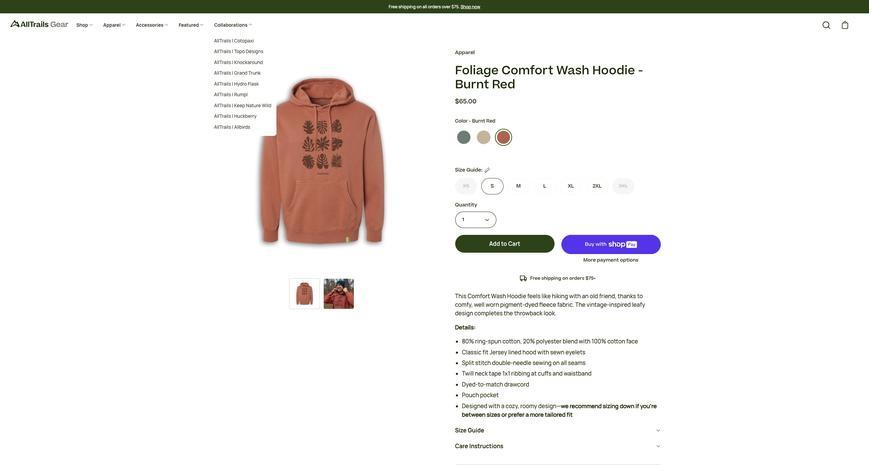 Task type: vqa. For each thing, say whether or not it's contained in the screenshot.
2023 AllTrails, LLC All Rights Reserved
no



Task type: describe. For each thing, give the bounding box(es) containing it.
with up eyelets
[[579, 338, 591, 346]]

guide
[[468, 427, 484, 434]]

20%
[[523, 338, 535, 346]]

grand
[[234, 70, 248, 76]]

size guide
[[455, 427, 484, 434]]

sizing
[[603, 403, 619, 410]]

cuffs
[[538, 370, 552, 378]]

accessories
[[136, 22, 164, 28]]

0 vertical spatial shop
[[461, 4, 471, 9]]

at
[[531, 370, 537, 378]]

0 horizontal spatial apparel link
[[98, 17, 131, 34]]

rumpl
[[234, 92, 248, 98]]

3xl
[[619, 183, 628, 190]]

2xl
[[593, 183, 602, 190]]

0 horizontal spatial -
[[469, 118, 471, 125]]

this comfort wash hoodie feels like hiking with an old friend, thanks to comfy, well worn pigment-dyed fleece fabric. the vintage-inspired leafy design completes the throwback look.
[[455, 293, 645, 317]]

alltrails | hydro flask
[[214, 81, 259, 87]]

wild
[[262, 102, 272, 109]]

s
[[491, 183, 494, 190]]

to inside "this comfort wash hoodie feels like hiking with an old friend, thanks to comfy, well worn pigment-dyed fleece fabric. the vintage-inspired leafy design completes the throwback look."
[[637, 293, 643, 300]]

more
[[530, 411, 544, 419]]

| for topo
[[232, 48, 233, 55]]

fabric.
[[558, 301, 574, 309]]

1 button
[[455, 212, 496, 228]]

feels
[[528, 293, 541, 300]]

leafy
[[632, 301, 645, 309]]

hiking
[[552, 293, 568, 300]]

comfy,
[[455, 301, 473, 309]]

$75+
[[586, 275, 596, 282]]

- inside foliage comfort wash hoodie - burnt red
[[638, 62, 643, 79]]

design
[[455, 310, 473, 317]]

huckberry
[[234, 113, 257, 119]]

old
[[590, 293, 598, 300]]

cotton,
[[503, 338, 522, 346]]

alltrails | huckberry link
[[209, 111, 277, 122]]

on for orders
[[563, 275, 568, 282]]

color
[[455, 118, 468, 125]]

quantity
[[455, 202, 477, 209]]

fleece
[[539, 301, 556, 309]]

guide:
[[467, 167, 483, 174]]

designed with a cozy, roomy design—
[[462, 403, 561, 410]]

1 vertical spatial orders
[[570, 275, 585, 282]]

0 horizontal spatial a
[[501, 403, 505, 410]]

we
[[561, 403, 569, 410]]

sewn
[[550, 349, 565, 356]]

accessories link
[[131, 17, 174, 34]]

add
[[489, 240, 500, 248]]

more payment options button
[[562, 256, 661, 265]]

match
[[486, 381, 503, 389]]

burnt inside foliage comfort wash hoodie - burnt red
[[455, 76, 489, 93]]

prefer
[[508, 411, 525, 419]]

waistband
[[564, 370, 592, 378]]

1 vertical spatial apparel
[[455, 49, 475, 56]]

toggle plus image for apparel
[[122, 23, 126, 27]]

cotopaxi
[[234, 38, 254, 44]]

alltrails | cotopaxi
[[214, 38, 254, 44]]

80% ring-spun cotton, 20% polyester blend with 100% cotton face classic fit jersey lined hood with sewn eyelets split stitch double-needle sewing on all seams twill neck tape 1x1 ribbing at cuffs and waistband dyed-to-match drawcord pouch pocket
[[462, 338, 638, 399]]

the
[[575, 301, 586, 309]]

alltrails | hydro flask link
[[209, 79, 277, 89]]

toggle plus image for featured
[[200, 23, 204, 27]]

completes
[[475, 310, 503, 317]]

Natural radio
[[475, 129, 492, 146]]

m
[[517, 183, 521, 190]]

wash for -
[[557, 62, 590, 79]]

shop inside "shop" link
[[76, 22, 89, 28]]

hoodie for feels
[[507, 293, 526, 300]]

1
[[462, 216, 464, 223]]

dyed-
[[462, 381, 478, 389]]

| for cotopaxi
[[232, 38, 233, 44]]

polyester
[[536, 338, 562, 346]]

sizes
[[487, 411, 501, 419]]

color - burnt red
[[455, 118, 496, 125]]

designed
[[462, 403, 488, 410]]

alltrails | rumpl
[[214, 92, 248, 98]]

stitch
[[475, 359, 491, 367]]

toggle plus image
[[89, 23, 93, 27]]

with up sewing
[[538, 349, 549, 356]]

$75.
[[452, 4, 460, 9]]

alltrails for alltrails | topo designs
[[214, 48, 231, 55]]

size guide button
[[455, 423, 661, 439]]

shipping for orders
[[542, 275, 561, 282]]

hydro
[[234, 81, 247, 87]]

classic
[[462, 349, 482, 356]]

more payment options
[[584, 257, 639, 264]]

fit inside we recommend sizing down if you're between sizes or prefer a more tailored fit
[[567, 411, 573, 419]]

add to cart
[[489, 240, 521, 248]]

dyed
[[525, 301, 538, 309]]

an
[[582, 293, 589, 300]]

seams
[[568, 359, 586, 367]]

alltrails | rumpl link
[[209, 89, 277, 100]]

designs
[[246, 48, 264, 55]]

0 vertical spatial all
[[423, 4, 427, 9]]

Pine radio
[[455, 129, 472, 146]]

alltrails for alltrails | keep nature wild
[[214, 102, 231, 109]]

we recommend sizing down if you're between sizes or prefer a more tailored fit
[[462, 403, 657, 419]]

needle
[[513, 359, 532, 367]]

hoodie for -
[[593, 62, 635, 79]]

size for size guide:
[[455, 167, 465, 174]]

size for size guide
[[455, 427, 467, 434]]

worn
[[486, 301, 499, 309]]

ribbing
[[512, 370, 530, 378]]

lined
[[509, 349, 522, 356]]

vintage-
[[587, 301, 610, 309]]

l
[[544, 183, 546, 190]]

| for knockaround
[[232, 59, 233, 65]]

buy with
[[585, 241, 608, 248]]

on inside 80% ring-spun cotton, 20% polyester blend with 100% cotton face classic fit jersey lined hood with sewn eyelets split stitch double-needle sewing on all seams twill neck tape 1x1 ribbing at cuffs and waistband dyed-to-match drawcord pouch pocket
[[553, 359, 560, 367]]

collaborations link
[[209, 17, 258, 34]]

pine image
[[457, 131, 471, 144]]

and
[[553, 370, 563, 378]]

toggle plus image for collaborations
[[249, 23, 253, 27]]

burnt red image
[[497, 131, 510, 144]]

eyelets
[[566, 349, 586, 356]]



Task type: locate. For each thing, give the bounding box(es) containing it.
0 vertical spatial -
[[638, 62, 643, 79]]

1 vertical spatial apparel link
[[455, 49, 475, 56]]

hoodie inside "this comfort wash hoodie feels like hiking with an old friend, thanks to comfy, well worn pigment-dyed fleece fabric. the vintage-inspired leafy design completes the throwback look."
[[507, 293, 526, 300]]

| left hydro
[[232, 81, 233, 87]]

blend
[[563, 338, 578, 346]]

4 alltrails from the top
[[214, 70, 231, 76]]

| for hydro
[[232, 81, 233, 87]]

alltrails for alltrails | grand trunk
[[214, 70, 231, 76]]

0 vertical spatial wash
[[557, 62, 590, 79]]

0 vertical spatial to
[[501, 240, 507, 248]]

xs
[[463, 183, 470, 190]]

toggle plus image left accessories
[[122, 23, 126, 27]]

alltrails | keep nature wild link
[[209, 100, 277, 111]]

alltrails | knockaround link
[[209, 57, 277, 68]]

toggle plus image inside "featured" link
[[200, 23, 204, 27]]

comfort for foliage
[[502, 62, 554, 79]]

| left allbirds
[[232, 124, 233, 130]]

roomy
[[521, 403, 537, 410]]

80%
[[462, 338, 474, 346]]

with right buy
[[596, 241, 607, 248]]

alltrails up alltrails | rumpl
[[214, 81, 231, 87]]

0 horizontal spatial all
[[423, 4, 427, 9]]

0 horizontal spatial on
[[417, 4, 422, 9]]

| for keep
[[232, 102, 233, 109]]

free shipping on all orders over $75. shop now
[[389, 4, 481, 9]]

0 horizontal spatial comfort
[[468, 293, 490, 300]]

alltrails
[[214, 38, 231, 44], [214, 48, 231, 55], [214, 59, 231, 65], [214, 70, 231, 76], [214, 81, 231, 87], [214, 92, 231, 98], [214, 102, 231, 109], [214, 113, 231, 119], [214, 124, 231, 130]]

ring-
[[475, 338, 488, 346]]

0 vertical spatial orders
[[428, 4, 441, 9]]

apparel right toggle plus icon
[[103, 22, 122, 28]]

alltrails | keep nature wild
[[214, 102, 272, 109]]

tailored
[[545, 411, 566, 419]]

free for free shipping on orders $75+
[[530, 275, 541, 282]]

hoodie
[[593, 62, 635, 79], [507, 293, 526, 300]]

on down sewn
[[553, 359, 560, 367]]

1 horizontal spatial hoodie
[[593, 62, 635, 79]]

design—
[[539, 403, 561, 410]]

| for rumpl
[[232, 92, 233, 98]]

recommend
[[570, 403, 602, 410]]

foliage
[[455, 62, 499, 79]]

topo
[[234, 48, 245, 55]]

cart
[[508, 240, 521, 248]]

burnt up '$65.00'
[[455, 76, 489, 93]]

1 vertical spatial red
[[487, 118, 496, 125]]

2 toggle plus image from the left
[[164, 23, 169, 27]]

natural image
[[477, 131, 491, 144]]

1x1
[[503, 370, 510, 378]]

Burnt Red radio
[[495, 129, 512, 146]]

over
[[442, 4, 451, 9]]

size guide: button
[[455, 166, 490, 175]]

featured
[[179, 22, 200, 28]]

all up and
[[561, 359, 567, 367]]

alltrails | huckberry
[[214, 113, 257, 119]]

0 horizontal spatial to
[[501, 240, 507, 248]]

0 horizontal spatial shipping
[[399, 4, 416, 9]]

to-
[[478, 381, 486, 389]]

alltrails for alltrails | hydro flask
[[214, 81, 231, 87]]

red inside foliage comfort wash hoodie - burnt red
[[492, 76, 516, 93]]

toggle plus image left collaborations
[[200, 23, 204, 27]]

1 horizontal spatial apparel
[[455, 49, 475, 56]]

alltrails | topo designs link
[[209, 46, 277, 57]]

1 | from the top
[[232, 38, 233, 44]]

3 toggle plus image from the left
[[200, 23, 204, 27]]

0 vertical spatial hoodie
[[593, 62, 635, 79]]

comfort inside "this comfort wash hoodie feels like hiking with an old friend, thanks to comfy, well worn pigment-dyed fleece fabric. the vintage-inspired leafy design completes the throwback look."
[[468, 293, 490, 300]]

size left guide
[[455, 427, 467, 434]]

apparel link right toggle plus icon
[[98, 17, 131, 34]]

a inside we recommend sizing down if you're between sizes or prefer a more tailored fit
[[526, 411, 529, 419]]

to up leafy on the bottom right of the page
[[637, 293, 643, 300]]

alltrails for alltrails | rumpl
[[214, 92, 231, 98]]

if
[[636, 403, 639, 410]]

size inside size guide: button
[[455, 167, 465, 174]]

9 alltrails from the top
[[214, 124, 231, 130]]

nature
[[246, 102, 261, 109]]

size left guide:
[[455, 167, 465, 174]]

sewing
[[533, 359, 552, 367]]

0 horizontal spatial hoodie
[[507, 293, 526, 300]]

0 vertical spatial apparel
[[103, 22, 122, 28]]

look.
[[544, 310, 557, 317]]

7 | from the top
[[232, 102, 233, 109]]

alltrails | grand trunk link
[[209, 68, 277, 79]]

3 alltrails from the top
[[214, 59, 231, 65]]

buy
[[585, 241, 595, 248]]

add to cart button
[[455, 235, 555, 253]]

on up hiking
[[563, 275, 568, 282]]

twill
[[462, 370, 474, 378]]

9 | from the top
[[232, 124, 233, 130]]

pouch
[[462, 392, 479, 399]]

orders left over
[[428, 4, 441, 9]]

1 vertical spatial fit
[[567, 411, 573, 419]]

apparel
[[103, 22, 122, 28], [455, 49, 475, 56]]

1 horizontal spatial a
[[526, 411, 529, 419]]

1 vertical spatial on
[[563, 275, 568, 282]]

more
[[584, 257, 596, 264]]

4 | from the top
[[232, 70, 233, 76]]

toggle plus image for accessories
[[164, 23, 169, 27]]

collaborations
[[214, 22, 249, 28]]

6 | from the top
[[232, 92, 233, 98]]

| for allbirds
[[232, 124, 233, 130]]

comfort inside foliage comfort wash hoodie - burnt red
[[502, 62, 554, 79]]

to inside button
[[501, 240, 507, 248]]

comfort
[[502, 62, 554, 79], [468, 293, 490, 300]]

with up sizes
[[489, 403, 500, 410]]

double-
[[492, 359, 513, 367]]

2 size from the top
[[455, 427, 467, 434]]

1 vertical spatial all
[[561, 359, 567, 367]]

wash inside "this comfort wash hoodie feels like hiking with an old friend, thanks to comfy, well worn pigment-dyed fleece fabric. the vintage-inspired leafy design completes the throwback look."
[[491, 293, 506, 300]]

on for all
[[417, 4, 422, 9]]

all inside 80% ring-spun cotton, 20% polyester blend with 100% cotton face classic fit jersey lined hood with sewn eyelets split stitch double-needle sewing on all seams twill neck tape 1x1 ribbing at cuffs and waistband dyed-to-match drawcord pouch pocket
[[561, 359, 567, 367]]

alltrails down alltrails | cotopaxi
[[214, 48, 231, 55]]

inspired
[[610, 301, 631, 309]]

1 horizontal spatial comfort
[[502, 62, 554, 79]]

allbirds
[[234, 124, 250, 130]]

0 vertical spatial a
[[501, 403, 505, 410]]

1 horizontal spatial fit
[[567, 411, 573, 419]]

to right add
[[501, 240, 507, 248]]

on
[[417, 4, 422, 9], [563, 275, 568, 282], [553, 359, 560, 367]]

alltrails down alltrails | huckberry
[[214, 124, 231, 130]]

8 | from the top
[[232, 113, 233, 119]]

alltrails | grand trunk
[[214, 70, 261, 76]]

1 horizontal spatial to
[[637, 293, 643, 300]]

comfort for this
[[468, 293, 490, 300]]

trunk
[[249, 70, 261, 76]]

| up alltrails | grand trunk
[[232, 59, 233, 65]]

1 horizontal spatial all
[[561, 359, 567, 367]]

a up or
[[501, 403, 505, 410]]

$65.00
[[455, 97, 477, 106]]

0 vertical spatial apparel link
[[98, 17, 131, 34]]

tape
[[489, 370, 502, 378]]

apparel link up "foliage"
[[455, 49, 475, 56]]

apparel up "foliage"
[[455, 49, 475, 56]]

1 vertical spatial size
[[455, 427, 467, 434]]

0 horizontal spatial wash
[[491, 293, 506, 300]]

0 vertical spatial red
[[492, 76, 516, 93]]

1 vertical spatial -
[[469, 118, 471, 125]]

buy with button
[[562, 235, 661, 254]]

0 horizontal spatial apparel
[[103, 22, 122, 28]]

alltrails for alltrails | allbirds
[[214, 124, 231, 130]]

4 toggle plus image from the left
[[249, 23, 253, 27]]

1 toggle plus image from the left
[[122, 23, 126, 27]]

0 vertical spatial fit
[[483, 349, 489, 356]]

with up the
[[569, 293, 581, 300]]

1 vertical spatial hoodie
[[507, 293, 526, 300]]

| for grand
[[232, 70, 233, 76]]

| left the "topo"
[[232, 48, 233, 55]]

0 vertical spatial comfort
[[502, 62, 554, 79]]

1 horizontal spatial orders
[[570, 275, 585, 282]]

1 size from the top
[[455, 167, 465, 174]]

size inside size guide button
[[455, 427, 467, 434]]

alltrails | cotopaxi link
[[209, 36, 277, 46]]

5 alltrails from the top
[[214, 81, 231, 87]]

0 horizontal spatial orders
[[428, 4, 441, 9]]

2 vertical spatial on
[[553, 359, 560, 367]]

1 vertical spatial burnt
[[472, 118, 485, 125]]

1 horizontal spatial -
[[638, 62, 643, 79]]

5 | from the top
[[232, 81, 233, 87]]

1 horizontal spatial free
[[530, 275, 541, 282]]

with inside "this comfort wash hoodie feels like hiking with an old friend, thanks to comfy, well worn pigment-dyed fleece fabric. the vintage-inspired leafy design completes the throwback look."
[[569, 293, 581, 300]]

foliage comfort wash hoodie - burnt red hoodie touchstone image
[[209, 49, 435, 275], [289, 279, 320, 309], [324, 279, 354, 309]]

alltrails down alltrails | hydro flask
[[214, 92, 231, 98]]

0 vertical spatial free
[[389, 4, 398, 9]]

1 vertical spatial shop
[[76, 22, 89, 28]]

payment
[[597, 257, 619, 264]]

with inside buy with button
[[596, 241, 607, 248]]

1 horizontal spatial wash
[[557, 62, 590, 79]]

burnt up natural image
[[472, 118, 485, 125]]

alltrails | knockaround
[[214, 59, 263, 65]]

| left grand
[[232, 70, 233, 76]]

or
[[502, 411, 507, 419]]

neck
[[475, 370, 488, 378]]

alltrails up alltrails | allbirds at the top of the page
[[214, 113, 231, 119]]

toggle plus image inside collaborations link
[[249, 23, 253, 27]]

orders left $75+
[[570, 275, 585, 282]]

alltrails up alltrails | grand trunk
[[214, 59, 231, 65]]

2 | from the top
[[232, 48, 233, 55]]

1 vertical spatial a
[[526, 411, 529, 419]]

option group
[[455, 129, 661, 149]]

with
[[596, 241, 607, 248], [569, 293, 581, 300], [579, 338, 591, 346], [538, 349, 549, 356], [489, 403, 500, 410]]

1 horizontal spatial shop
[[461, 4, 471, 9]]

1 vertical spatial shipping
[[542, 275, 561, 282]]

care instructions
[[455, 443, 504, 450]]

1 vertical spatial free
[[530, 275, 541, 282]]

truck image
[[520, 275, 527, 282]]

3 | from the top
[[232, 59, 233, 65]]

down
[[620, 403, 635, 410]]

alltrails down collaborations
[[214, 38, 231, 44]]

| left "keep"
[[232, 102, 233, 109]]

1 horizontal spatial apparel link
[[455, 49, 475, 56]]

2 horizontal spatial on
[[563, 275, 568, 282]]

burnt
[[455, 76, 489, 93], [472, 118, 485, 125]]

care
[[455, 443, 468, 450]]

0 horizontal spatial shop
[[76, 22, 89, 28]]

alltrails for alltrails | knockaround
[[214, 59, 231, 65]]

0 vertical spatial shipping
[[399, 4, 416, 9]]

hoodie inside foliage comfort wash hoodie - burnt red
[[593, 62, 635, 79]]

alltrails for alltrails | huckberry
[[214, 113, 231, 119]]

1 vertical spatial comfort
[[468, 293, 490, 300]]

1 horizontal spatial shipping
[[542, 275, 561, 282]]

alltrails up alltrails | hydro flask
[[214, 70, 231, 76]]

flask
[[248, 81, 259, 87]]

1 alltrails from the top
[[214, 38, 231, 44]]

toggle plus image
[[122, 23, 126, 27], [164, 23, 169, 27], [200, 23, 204, 27], [249, 23, 253, 27]]

alltrails | topo designs
[[214, 48, 264, 55]]

all left over
[[423, 4, 427, 9]]

fit up stitch
[[483, 349, 489, 356]]

wash inside foliage comfort wash hoodie - burnt red
[[557, 62, 590, 79]]

| left rumpl at the left top
[[232, 92, 233, 98]]

| left cotopaxi
[[232, 38, 233, 44]]

1 horizontal spatial on
[[553, 359, 560, 367]]

the
[[504, 310, 513, 317]]

toggle plus image up cotopaxi
[[249, 23, 253, 27]]

| up alltrails | allbirds at the top of the page
[[232, 113, 233, 119]]

red
[[492, 76, 516, 93], [487, 118, 496, 125]]

0 vertical spatial burnt
[[455, 76, 489, 93]]

fit down we
[[567, 411, 573, 419]]

8 alltrails from the top
[[214, 113, 231, 119]]

2 alltrails from the top
[[214, 48, 231, 55]]

cozy,
[[506, 403, 519, 410]]

featured link
[[174, 17, 209, 34]]

0 vertical spatial on
[[417, 4, 422, 9]]

instructions
[[469, 443, 504, 450]]

0 vertical spatial size
[[455, 167, 465, 174]]

to
[[501, 240, 507, 248], [637, 293, 643, 300]]

7 alltrails from the top
[[214, 102, 231, 109]]

| for huckberry
[[232, 113, 233, 119]]

pocket
[[480, 392, 499, 399]]

1 vertical spatial to
[[637, 293, 643, 300]]

free for free shipping on all orders over $75. shop now
[[389, 4, 398, 9]]

a down roomy
[[526, 411, 529, 419]]

toggle plus image inside accessories link
[[164, 23, 169, 27]]

drawcord
[[504, 381, 529, 389]]

on left over
[[417, 4, 422, 9]]

friend,
[[599, 293, 617, 300]]

shipping for all
[[399, 4, 416, 9]]

alltrails down alltrails | rumpl
[[214, 102, 231, 109]]

wash for feels
[[491, 293, 506, 300]]

care instructions button
[[455, 439, 661, 454]]

foliage comfort wash hoodie - burnt red
[[455, 62, 643, 93]]

well
[[474, 301, 485, 309]]

toggle plus image left featured
[[164, 23, 169, 27]]

alltrails for alltrails | cotopaxi
[[214, 38, 231, 44]]

0 horizontal spatial free
[[389, 4, 398, 9]]

1 vertical spatial wash
[[491, 293, 506, 300]]

0 horizontal spatial fit
[[483, 349, 489, 356]]

6 alltrails from the top
[[214, 92, 231, 98]]

fit inside 80% ring-spun cotton, 20% polyester blend with 100% cotton face classic fit jersey lined hood with sewn eyelets split stitch double-needle sewing on all seams twill neck tape 1x1 ribbing at cuffs and waistband dyed-to-match drawcord pouch pocket
[[483, 349, 489, 356]]



